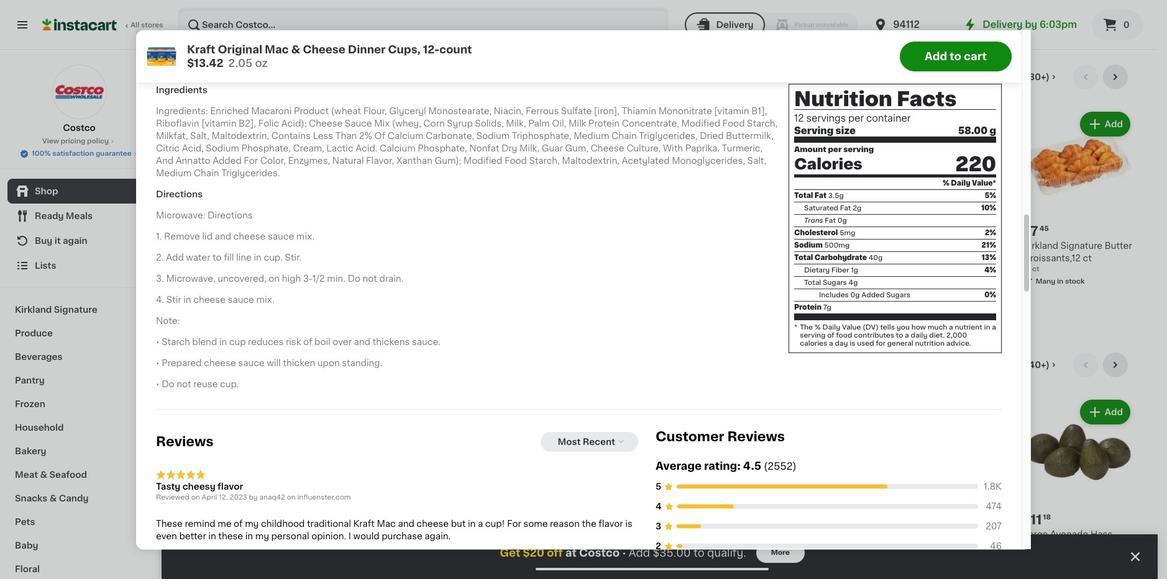 Task type: vqa. For each thing, say whether or not it's contained in the screenshot.
$ 4 99
no



Task type: describe. For each thing, give the bounding box(es) containing it.
ct down croissants,12
[[1032, 266, 1040, 273]]

better
[[179, 533, 206, 542]]

ct right croissants,12
[[1083, 254, 1092, 263]]

mix
[[374, 119, 390, 128]]

2 vertical spatial cheese
[[591, 144, 624, 153]]

blueberries, inside 12 organic blueberries, 18 oz 18 oz
[[941, 531, 993, 539]]

add to cart
[[925, 51, 987, 61]]

2 vertical spatial sauce
[[238, 359, 265, 368]]

45
[[1040, 226, 1049, 233]]

lbs inside bananas, 3 lbs 3 lb
[[236, 531, 249, 539]]

1 vertical spatial and
[[354, 338, 370, 347]]

cheese up reuse on the bottom of page
[[204, 359, 236, 368]]

baby link
[[7, 534, 151, 558]]

& inside kraft original mac & cheese dinner cups, 12-count $13.42 2.05 oz
[[291, 44, 300, 54]]

of inside * the % daily value (dv) tells you how much a nutrient in a serving of food contributes to a daily diet. 2,000 calories a day is used for general nutrition advice.
[[827, 333, 834, 340]]

bakery
[[15, 447, 46, 456]]

serving inside * the % daily value (dv) tells you how much a nutrient in a serving of food contributes to a daily diet. 2,000 calories a day is used for general nutrition advice.
[[800, 333, 826, 340]]

view for best sellers
[[990, 73, 1011, 81]]

0 vertical spatial costco
[[63, 124, 96, 132]]

3. microwave, uncovered, on high 3-1/2 min. do not drain.
[[156, 275, 404, 283]]

the
[[582, 521, 596, 529]]

1 vertical spatial my
[[255, 533, 269, 542]]

service type group
[[685, 12, 858, 37]]

milk
[[569, 119, 586, 128]]

0 vertical spatial calcium
[[388, 132, 424, 141]]

fiber
[[832, 267, 849, 274]]

rotisserie
[[784, 254, 828, 263]]

shop link
[[7, 179, 151, 204]]

1 vertical spatial sugars
[[886, 292, 911, 299]]

oil,
[[552, 119, 566, 128]]

i
[[349, 533, 351, 542]]

ingredients: enriched macaroni product (wheat flour, glyceryl monostearate, niacin, ferrous sulfate [iron], thiamin mononitrate [vitamin b1], riboflavin [vitamin b2], folic acid); cheese sauce mix (whey, corn syrup solids, milk, palm oil, milk protein concentrate, modified food starch, milkfat, salt, maltodextrin, contains less than 2% of calcium carbonate, sodium triphosphate, medium chain triglycerides, dried buttermilk, citric acid, sodium phosphate, cream, lactic acid. calcium phosphate, nonfat dry milk, guar gum, cheese culture, with paprika. turmeric, and annatto added for color, enzymes, natural flavor, xanthan gum); modified food starch, maltodextrin, acetylated monoglycerides, salt, medium chain triglycerides.
[[156, 107, 778, 178]]

1 horizontal spatial fl
[[219, 279, 224, 285]]

$35.00
[[653, 549, 691, 559]]

0 horizontal spatial not
[[177, 380, 191, 389]]

to inside "button"
[[950, 51, 961, 61]]

many for 6
[[797, 279, 816, 285]]

2 right i
[[366, 531, 371, 539]]

product group containing 9
[[426, 398, 535, 566]]

contributes
[[854, 333, 894, 340]]

instacart logo image
[[42, 17, 117, 32]]

saturated
[[804, 205, 838, 212]]

concentrate,
[[622, 119, 679, 128]]

free
[[904, 254, 923, 263]]

kirkland up produce
[[15, 306, 52, 314]]

• for • starch blend in cup reduces risk of boil over and thickens sauce.
[[156, 338, 159, 347]]

0 horizontal spatial food
[[505, 157, 527, 165]]

fill
[[224, 254, 234, 262]]

0 vertical spatial %
[[943, 180, 950, 187]]

1 vertical spatial calcium
[[380, 144, 416, 153]]

blend
[[192, 338, 217, 347]]

mac inside these remind me of my childhood traditional kraft mac and cheese but in a cup! for some reason the flavor is even better in these in my personal opinion. i would purchase again.
[[377, 521, 396, 529]]

it
[[55, 237, 61, 245]]

21%
[[982, 243, 996, 249]]

bananas, for 2
[[306, 242, 346, 251]]

stock for 11
[[706, 555, 726, 562]]

remind
[[185, 521, 215, 529]]

0 vertical spatial and
[[215, 233, 231, 241]]

*
[[794, 325, 797, 331]]

oz inside kirkland signature purified drinking water, 16.9 fl oz, 40-count 40 x 16.9 fl oz
[[226, 279, 234, 285]]

organic up 12 organic blueberries, 18 oz 18 oz
[[905, 500, 933, 507]]

reason
[[550, 521, 580, 529]]

a left the day
[[829, 341, 833, 348]]

opinion.
[[311, 533, 346, 542]]

a up "2,000"
[[949, 325, 953, 331]]

2 phosphate, from the left
[[418, 144, 467, 153]]

lb inside 11 green seedless grapes, 3 lbs 3 lb
[[790, 555, 797, 562]]

ct down the avocado
[[1066, 543, 1075, 552]]

in right these
[[245, 533, 253, 542]]

april
[[202, 495, 217, 502]]

total for dietary fiber 1g
[[794, 255, 813, 262]]

per for container
[[848, 114, 864, 123]]

avocado
[[1050, 531, 1088, 539]]

most
[[558, 438, 581, 447]]

0 vertical spatial milk,
[[506, 119, 526, 128]]

0 horizontal spatial [vitamin
[[201, 119, 236, 128]]

1 horizontal spatial maltodextrin,
[[562, 157, 620, 165]]

2 inside $ 2 bananas, 3 lbs
[[313, 225, 321, 238]]

blueberries, 18 oz 18 oz
[[665, 531, 741, 549]]

view all (30+)
[[990, 73, 1050, 81]]

220
[[956, 155, 996, 175]]

1 vertical spatial view
[[42, 138, 59, 145]]

daily inside * the % daily value (dv) tells you how much a nutrient in a serving of food contributes to a daily diet. 2,000 calories a day is used for general nutrition advice.
[[823, 325, 840, 331]]

58.00
[[958, 127, 988, 136]]

0 vertical spatial 16.9
[[186, 267, 204, 276]]

syrup
[[447, 119, 473, 128]]

all
[[131, 22, 139, 29]]

in down dietary
[[818, 279, 824, 285]]

view all (30+) button
[[985, 65, 1063, 89]]

46
[[990, 543, 1002, 551]]

sulfate
[[561, 107, 592, 116]]

grapes,
[[856, 531, 890, 539]]

5 down the avocado
[[1058, 543, 1064, 552]]

stock for 4
[[228, 291, 248, 298]]

lbs inside $ 2 bananas, 3 lbs
[[356, 242, 369, 251]]

personal
[[271, 533, 309, 542]]

to left fill
[[213, 254, 222, 262]]

2 left 48
[[193, 514, 202, 527]]

0 horizontal spatial on
[[191, 495, 200, 502]]

3.5g
[[828, 193, 844, 200]]

for inside these remind me of my childhood traditional kraft mac and cheese but in a cup! for some reason the flavor is even better in these in my personal opinion. i would purchase again.
[[507, 521, 521, 529]]

in down blueberries, 18 oz 18 oz
[[698, 555, 705, 562]]

1 horizontal spatial 2%
[[985, 230, 996, 237]]

1 horizontal spatial of
[[303, 338, 312, 347]]

niacin,
[[494, 107, 524, 116]]

2g
[[853, 205, 861, 212]]

1 vertical spatial 16.9
[[203, 279, 218, 285]]

flavor inside these remind me of my childhood traditional kraft mac and cheese but in a cup! for some reason the flavor is even better in these in my personal opinion. i would purchase again.
[[599, 521, 623, 529]]

and inside these remind me of my childhood traditional kraft mac and cheese but in a cup! for some reason the flavor is even better in these in my personal opinion. i would purchase again.
[[398, 521, 414, 529]]

nutrition
[[915, 341, 945, 348]]

less
[[313, 132, 333, 141]]

all stores link
[[42, 7, 164, 42]]

flavor inside tasty cheesy flavor reviewed on april 12, 2023 by anaq42 on influenster.com
[[218, 483, 243, 492]]

ct down variety,
[[1030, 555, 1037, 562]]

0 horizontal spatial starch,
[[529, 157, 560, 165]]

94112
[[893, 20, 920, 29]]

6:03pm
[[1040, 20, 1077, 29]]

stock for 7
[[1065, 279, 1085, 285]]

trans fat 0g
[[804, 218, 847, 225]]

1 horizontal spatial do
[[348, 275, 360, 283]]

0 vertical spatial fl
[[206, 267, 212, 276]]

enriched
[[210, 107, 249, 116]]

thicken
[[283, 359, 315, 368]]

acetylated
[[622, 157, 670, 165]]

0 horizontal spatial 0g
[[838, 218, 847, 225]]

will
[[267, 359, 281, 368]]

lb for strawberries,
[[312, 542, 319, 549]]

$ 11 18 for blueberries, 18 oz
[[667, 514, 692, 527]]

21 for kirkland signature cage free eggs, 24 ct
[[921, 226, 929, 233]]

lb inside 3 organic bananas, 3 lbs 3 lb
[[551, 542, 558, 549]]

rating:
[[704, 462, 741, 472]]

0 vertical spatial daily
[[951, 180, 970, 187]]

$ for kirkland signature purified drinking water, 16.9 fl oz, 40-count
[[189, 226, 193, 233]]

5 down variety,
[[1023, 555, 1028, 562]]

you
[[897, 325, 910, 331]]

* the % daily value (dv) tells you how much a nutrient in a serving of food contributes to a daily diet. 2,000 calories a day is used for general nutrition advice.
[[794, 325, 996, 348]]

1 horizontal spatial not
[[363, 275, 377, 283]]

0 horizontal spatial cup.
[[220, 380, 239, 389]]

delivery for delivery
[[716, 21, 754, 29]]

0 vertical spatial cup.
[[264, 254, 283, 262]]

note:
[[156, 317, 180, 326]]

1 vertical spatial protein
[[794, 305, 822, 312]]

1 horizontal spatial directions
[[208, 211, 253, 220]]

bananas, for organic
[[582, 531, 622, 539]]

costco logo image
[[52, 65, 107, 119]]

lists
[[35, 262, 56, 270]]

for inside ingredients: enriched macaroni product (wheat flour, glyceryl monostearate, niacin, ferrous sulfate [iron], thiamin mononitrate [vitamin b1], riboflavin [vitamin b2], folic acid); cheese sauce mix (whey, corn syrup solids, milk, palm oil, milk protein concentrate, modified food starch, milkfat, salt, maltodextrin, contains less than 2% of calcium carbonate, sodium triphosphate, medium chain triglycerides, dried buttermilk, citric acid, sodium phosphate, cream, lactic acid. calcium phosphate, nonfat dry milk, guar gum, cheese culture, with paprika. turmeric, and annatto added for color, enzymes, natural flavor, xanthan gum); modified food starch, maltodextrin, acetylated monoglycerides, salt, medium chain triglycerides.
[[244, 157, 258, 165]]

% inside * the % daily value (dv) tells you how much a nutrient in a serving of food contributes to a daily diet. 2,000 calories a day is used for general nutrition advice.
[[815, 325, 821, 331]]

4%
[[985, 267, 996, 274]]

2 vertical spatial sodium
[[794, 243, 823, 249]]

1 horizontal spatial on
[[269, 275, 280, 283]]

total carbohydrate 40g
[[794, 255, 883, 262]]

kirkland for 7
[[1023, 242, 1059, 251]]

strawberries, 2 lbs 2 lb
[[306, 531, 386, 549]]

a right the nutrient
[[992, 325, 996, 331]]

amount
[[794, 147, 826, 154]]

1 vertical spatial mix.
[[256, 296, 275, 305]]

1 horizontal spatial mix.
[[296, 233, 315, 241]]

kirkland inside kirkland signature cage free eggs, 24 ct
[[904, 242, 939, 251]]

daily
[[911, 333, 928, 340]]

0 vertical spatial medium
[[574, 132, 609, 141]]

product group containing 4
[[186, 109, 296, 302]]

5 down average
[[656, 483, 661, 492]]

fat for total
[[815, 193, 827, 200]]

dry
[[501, 144, 517, 153]]

signature for 6
[[822, 242, 863, 251]]

many for 4
[[199, 291, 219, 298]]

100%
[[32, 150, 51, 157]]

in down remind
[[208, 533, 216, 542]]

0 vertical spatial starch,
[[747, 119, 778, 128]]

0 vertical spatial chain
[[612, 132, 637, 141]]

7g
[[823, 305, 831, 312]]

lbs inside mandarins, 5 lbs 3 lb
[[484, 531, 497, 539]]

1 vertical spatial milk,
[[520, 144, 540, 153]]

0 horizontal spatial directions
[[156, 190, 203, 199]]

1 horizontal spatial added
[[862, 292, 885, 299]]

sauce
[[345, 119, 372, 128]]

kirkland signature cage free eggs, 24 ct
[[904, 242, 1009, 263]]

0 vertical spatial modified
[[681, 119, 720, 128]]

signature up produce "link"
[[54, 306, 97, 314]]

cheese down x
[[193, 296, 226, 305]]

added inside ingredients: enriched macaroni product (wheat flour, glyceryl monostearate, niacin, ferrous sulfate [iron], thiamin mononitrate [vitamin b1], riboflavin [vitamin b2], folic acid); cheese sauce mix (whey, corn syrup solids, milk, palm oil, milk protein concentrate, modified food starch, milkfat, salt, maltodextrin, contains less than 2% of calcium carbonate, sodium triphosphate, medium chain triglycerides, dried buttermilk, citric acid, sodium phosphate, cream, lactic acid. calcium phosphate, nonfat dry milk, guar gum, cheese culture, with paprika. turmeric, and annatto added for color, enzymes, natural flavor, xanthan gum); modified food starch, maltodextrin, acetylated monoglycerides, salt, medium chain triglycerides.
[[213, 157, 242, 165]]

milkfat,
[[156, 132, 188, 141]]

0 horizontal spatial maltodextrin,
[[212, 132, 269, 141]]

triphosphate,
[[512, 132, 572, 141]]

view pricing policy
[[42, 138, 109, 145]]

1 vertical spatial modified
[[464, 157, 502, 165]]

pantry
[[15, 377, 45, 385]]

0 vertical spatial sugars
[[823, 280, 847, 287]]

dietary
[[804, 267, 830, 274]]

in right the line
[[254, 254, 262, 262]]

guarantee
[[96, 150, 132, 157]]

all for 11
[[1013, 361, 1023, 370]]

0 vertical spatial food
[[723, 119, 745, 128]]

40g
[[869, 255, 883, 262]]

1 vertical spatial chain
[[194, 169, 219, 178]]

1 horizontal spatial reviews
[[727, 431, 785, 444]]

bakery link
[[7, 440, 151, 464]]

mononitrate
[[659, 107, 712, 116]]

in down mandarins, 5 lbs 3 lb
[[459, 555, 466, 562]]

207
[[986, 523, 1002, 531]]

0 vertical spatial my
[[245, 521, 259, 529]]

stock for 94
[[467, 555, 487, 562]]

$ 6 21 for kirkland signature cage free eggs, 24 ct
[[906, 225, 929, 238]]

2 vertical spatial total
[[804, 280, 821, 287]]

2 left blueberries, 18 oz 18 oz
[[656, 543, 661, 551]]

in down oz,
[[220, 291, 227, 298]]

$ 4 96
[[189, 225, 213, 238]]

in right but
[[468, 521, 476, 529]]

in down croissants,12
[[1057, 279, 1064, 285]]

1.
[[156, 233, 162, 241]]

product group containing 3
[[545, 398, 655, 551]]

many for 7
[[1036, 279, 1055, 285]]

lb for bananas,
[[193, 542, 199, 549]]

by inside 'link'
[[1025, 20, 1037, 29]]

1
[[784, 266, 787, 273]]

2 down personal
[[306, 542, 310, 549]]

annatto
[[176, 157, 210, 165]]

$ 11 18 for large avocado hass variety, 5 ct
[[1026, 514, 1051, 527]]

upon
[[317, 359, 340, 368]]

2 horizontal spatial on
[[287, 495, 296, 502]]

100% satisfaction guarantee button
[[19, 147, 139, 159]]

treatment tracker modal dialog
[[162, 535, 1158, 580]]

blueberries, inside blueberries, 18 oz 18 oz
[[665, 531, 717, 539]]

0 vertical spatial sauce
[[268, 233, 294, 241]]

a down the you at the right
[[905, 333, 909, 340]]

cheese inside kraft original mac & cheese dinner cups, 12-count $13.42 2.05 oz
[[303, 44, 345, 54]]

1 vertical spatial cheese
[[309, 119, 343, 128]]

protein inside ingredients: enriched macaroni product (wheat flour, glyceryl monostearate, niacin, ferrous sulfate [iron], thiamin mononitrate [vitamin b1], riboflavin [vitamin b2], folic acid); cheese sauce mix (whey, corn syrup solids, milk, palm oil, milk protein concentrate, modified food starch, milkfat, salt, maltodextrin, contains less than 2% of calcium carbonate, sodium triphosphate, medium chain triglycerides, dried buttermilk, citric acid, sodium phosphate, cream, lactic acid. calcium phosphate, nonfat dry milk, guar gum, cheese culture, with paprika. turmeric, and annatto added for color, enzymes, natural flavor, xanthan gum); modified food starch, maltodextrin, acetylated monoglycerides, salt, medium chain triglycerides.
[[588, 119, 620, 128]]

in right stir
[[183, 296, 191, 305]]

signature for 7
[[1061, 242, 1103, 251]]

cheese up the line
[[233, 233, 266, 241]]

474
[[986, 503, 1002, 512]]

all stores
[[131, 22, 163, 29]]

acid,
[[182, 144, 204, 153]]

many for 11
[[677, 555, 697, 562]]



Task type: locate. For each thing, give the bounding box(es) containing it.
2 vertical spatial &
[[50, 495, 57, 503]]

2 $ 11 18 from the left
[[1026, 514, 1051, 527]]

kraft up $13.42
[[187, 44, 215, 54]]

solids,
[[475, 119, 504, 128]]

0 horizontal spatial added
[[213, 157, 242, 165]]

2 all from the top
[[1013, 361, 1023, 370]]

0 vertical spatial 4
[[193, 225, 203, 238]]

oz
[[255, 58, 268, 68], [226, 279, 234, 285], [731, 531, 741, 539], [674, 542, 682, 549], [904, 543, 914, 552], [913, 555, 921, 562]]

organic inside 12 organic blueberries, 18 oz 18 oz
[[904, 531, 939, 539]]

• for • do not reuse cup.
[[156, 380, 159, 389]]

do
[[348, 275, 360, 283], [162, 380, 174, 389]]

$ inside $ 7 45
[[1026, 226, 1030, 233]]

0 vertical spatial serving
[[843, 147, 874, 154]]

5mg
[[840, 230, 855, 237]]

of left food
[[827, 333, 834, 340]]

bananas, inside 3 organic bananas, 3 lbs 3 lb
[[582, 531, 622, 539]]

trans
[[804, 218, 823, 225]]

1 vertical spatial total
[[794, 255, 813, 262]]

do down prepared
[[162, 380, 174, 389]]

costco inside get $20 off at costco • add $35.00 to qualify.
[[579, 549, 620, 559]]

$ 6 21 for kirkland signature rotisserie chicken
[[787, 225, 809, 238]]

16.9 right x
[[203, 279, 218, 285]]

ferrous
[[526, 107, 559, 116]]

0 horizontal spatial costco
[[63, 124, 96, 132]]

phosphate,
[[241, 144, 291, 153], [418, 144, 467, 153]]

ct inside kirkland signature cage free eggs, 24 ct
[[965, 254, 974, 263]]

food
[[723, 119, 745, 128], [505, 157, 527, 165]]

1 horizontal spatial sodium
[[476, 132, 510, 141]]

purified
[[186, 254, 220, 263]]

get $20 off at costco • add $35.00 to qualify.
[[500, 549, 746, 559]]

lb down opinion.
[[312, 542, 319, 549]]

1 horizontal spatial protein
[[794, 305, 822, 312]]

main content containing best sellers
[[162, 50, 1158, 580]]

seedless
[[813, 531, 853, 539]]

organic inside 3 organic bananas, 3 lbs 3 lb
[[545, 531, 580, 539]]

11 inside 11 green seedless grapes, 3 lbs 3 lb
[[791, 514, 803, 527]]

purchase
[[382, 533, 422, 542]]

acid);
[[281, 119, 307, 128]]

shop
[[35, 187, 58, 196]]

& left the candy
[[50, 495, 57, 503]]

for right cup!
[[507, 521, 521, 529]]

product group
[[186, 109, 296, 302], [306, 109, 416, 263], [426, 109, 535, 302], [545, 109, 655, 338], [665, 109, 774, 313], [784, 109, 894, 290], [904, 109, 1013, 290], [1023, 109, 1133, 290], [186, 398, 296, 551], [306, 398, 416, 551], [426, 398, 535, 566], [545, 398, 655, 551], [665, 398, 774, 566], [784, 398, 894, 578], [904, 398, 1013, 578], [1023, 398, 1133, 578]]

chain
[[612, 132, 637, 141], [194, 169, 219, 178]]

fresh fruit
[[186, 359, 260, 372]]

fl down oz,
[[219, 279, 224, 285]]

phosphate, up color,
[[241, 144, 291, 153]]

0 horizontal spatial $ 6 21
[[787, 225, 809, 238]]

$ for strawberries, 2 lbs
[[308, 514, 313, 521]]

view for fresh fruit
[[990, 361, 1011, 370]]

sodium down the solids,
[[476, 132, 510, 141]]

item carousel region
[[186, 65, 1133, 343], [186, 353, 1133, 580]]

all inside view all (40+) popup button
[[1013, 361, 1023, 370]]

again
[[63, 237, 87, 245]]

2 up 1/2 at the top left of the page
[[313, 225, 321, 238]]

1 vertical spatial directions
[[208, 211, 253, 220]]

protein left 7g
[[794, 305, 822, 312]]

1 horizontal spatial 0g
[[851, 292, 860, 299]]

kirkland for 4
[[186, 242, 222, 251]]

$ up large
[[1026, 514, 1030, 521]]

mix. down 3. microwave, uncovered, on high 3-1/2 min. do not drain.
[[256, 296, 275, 305]]

1 horizontal spatial modified
[[681, 119, 720, 128]]

0 vertical spatial directions
[[156, 190, 203, 199]]

gum);
[[435, 157, 461, 165]]

many in stock for 6
[[797, 279, 846, 285]]

0 horizontal spatial modified
[[464, 157, 502, 165]]

cage
[[985, 242, 1009, 251]]

added up triglycerides.
[[213, 157, 242, 165]]

signature inside kirkland signature purified drinking water, 16.9 fl oz, 40-count 40 x 16.9 fl oz
[[224, 242, 266, 251]]

%
[[943, 180, 950, 187], [815, 325, 821, 331]]

all inside view all (30+) "popup button"
[[1013, 73, 1023, 81]]

[vitamin down enriched
[[201, 119, 236, 128]]

11 up green
[[791, 514, 803, 527]]

lbs inside strawberries, 2 lbs 2 lb
[[373, 531, 386, 539]]

reviews
[[727, 431, 785, 444], [156, 436, 213, 449]]

all left (30+)
[[1013, 73, 1023, 81]]

many in stock for 11
[[677, 555, 726, 562]]

mac
[[265, 44, 289, 54], [377, 521, 396, 529]]

0 horizontal spatial %
[[815, 325, 821, 331]]

main content
[[162, 50, 1158, 580]]

signature inside kirkland signature rotisserie chicken 1 each
[[822, 242, 863, 251]]

size
[[836, 127, 856, 136]]

12 inside kirkland signature butter croissants,12 ct 12 ct
[[1023, 266, 1031, 273]]

$ for blueberries, 18 oz
[[667, 514, 672, 521]]

for
[[876, 341, 886, 348]]

0 vertical spatial total
[[794, 193, 813, 200]]

modified down nonfat
[[464, 157, 502, 165]]

directions up 1. remove lid and cheese sauce mix.
[[208, 211, 253, 220]]

3 inside mandarins, 5 lbs 3 lb
[[426, 542, 430, 549]]

11 green seedless grapes, 3 lbs 3 lb
[[784, 514, 890, 562]]

fat for saturated
[[840, 205, 851, 212]]

kirkland up free
[[904, 242, 939, 251]]

3.
[[156, 275, 164, 283]]

[vitamin left b1],
[[714, 107, 749, 116]]

4 left the 96
[[193, 225, 203, 238]]

general
[[887, 341, 913, 348]]

1 horizontal spatial serving
[[843, 147, 874, 154]]

fresh
[[186, 359, 225, 372]]

many down mandarins, 5 lbs 3 lb
[[438, 555, 458, 562]]

• inside get $20 off at costco • add $35.00 to qualify.
[[622, 549, 626, 559]]

0 horizontal spatial per
[[828, 147, 842, 154]]

delivery inside 'link'
[[983, 20, 1023, 29]]

for
[[244, 157, 258, 165], [507, 521, 521, 529]]

4
[[193, 225, 203, 238], [656, 503, 662, 512]]

and up "purchase"
[[398, 521, 414, 529]]

total for saturated fat 2g
[[794, 193, 813, 200]]

stock down fiber
[[826, 279, 846, 285]]

cheese up less
[[309, 119, 343, 128]]

is right the day
[[850, 341, 855, 348]]

0 vertical spatial by
[[1025, 20, 1037, 29]]

many down each
[[797, 279, 816, 285]]

1 vertical spatial 0g
[[851, 292, 860, 299]]

2 blueberries, from the left
[[941, 531, 993, 539]]

on left high
[[269, 275, 280, 283]]

1 all from the top
[[1013, 73, 1023, 81]]

is inside these remind me of my childhood traditional kraft mac and cheese but in a cup! for some reason the flavor is even better in these in my personal opinion. i would purchase again.
[[625, 521, 632, 529]]

1 vertical spatial %
[[815, 325, 821, 331]]

in inside * the % daily value (dv) tells you how much a nutrient in a serving of food contributes to a daily diet. 2,000 calories a day is used for general nutrition advice.
[[984, 325, 990, 331]]

mix. up stir.
[[296, 233, 315, 241]]

view inside "popup button"
[[990, 73, 1011, 81]]

lbs inside 3 organic bananas, 3 lbs 3 lb
[[632, 531, 645, 539]]

2.
[[156, 254, 164, 262]]

milk,
[[506, 119, 526, 128], [520, 144, 540, 153]]

phosphate, up gum);
[[418, 144, 467, 153]]

cheesy
[[183, 483, 215, 492]]

kirkland for 6
[[784, 242, 819, 251]]

0 horizontal spatial salt,
[[190, 132, 209, 141]]

1 vertical spatial starch,
[[529, 157, 560, 165]]

product group containing 7
[[1023, 109, 1133, 290]]

1 phosphate, from the left
[[241, 144, 291, 153]]

lb for mandarins,
[[432, 542, 438, 549]]

bananas, inside $ 2 bananas, 3 lbs
[[306, 242, 346, 251]]

kraft inside these remind me of my childhood traditional kraft mac and cheese but in a cup! for some reason the flavor is even better in these in my personal opinion. i would purchase again.
[[353, 521, 375, 529]]

on
[[269, 275, 280, 283], [191, 495, 200, 502], [287, 495, 296, 502]]

0 horizontal spatial sugars
[[823, 280, 847, 287]]

bananas, down remind
[[186, 531, 226, 539]]

view all (40+)
[[990, 361, 1050, 370]]

0 vertical spatial added
[[213, 157, 242, 165]]

serving up 'calories'
[[800, 333, 826, 340]]

1 11 from the left
[[672, 514, 683, 527]]

calories
[[794, 157, 862, 172]]

per for serving
[[828, 147, 842, 154]]

40-
[[229, 267, 245, 276]]

stock for 6
[[826, 279, 846, 285]]

0 horizontal spatial mac
[[265, 44, 289, 54]]

1 vertical spatial sauce
[[228, 296, 254, 305]]

seafood
[[49, 471, 87, 480]]

count inside kraft original mac & cheese dinner cups, 12-count $13.42 2.05 oz
[[439, 44, 472, 54]]

snacks & candy
[[15, 495, 89, 503]]

signature for 4
[[224, 242, 266, 251]]

2 horizontal spatial &
[[291, 44, 300, 54]]

0 horizontal spatial $ 11 18
[[667, 514, 692, 527]]

calcium up xanthan
[[380, 144, 416, 153]]

[vitamin
[[714, 107, 749, 116], [201, 119, 236, 128]]

0 vertical spatial 0g
[[838, 218, 847, 225]]

some
[[523, 521, 548, 529]]

gum,
[[565, 144, 588, 153]]

1 horizontal spatial medium
[[574, 132, 609, 141]]

many down x
[[199, 291, 219, 298]]

milk, down "niacin,"
[[506, 119, 526, 128]]

(dv)
[[863, 325, 879, 331]]

maltodextrin, down b2],
[[212, 132, 269, 141]]

0 horizontal spatial flavor
[[218, 483, 243, 492]]

2 11 from the left
[[791, 514, 803, 527]]

1 vertical spatial count
[[245, 267, 270, 276]]

40
[[186, 279, 196, 285]]

my
[[245, 521, 259, 529], [255, 533, 269, 542]]

item carousel region containing fresh fruit
[[186, 353, 1133, 580]]

signature inside kirkland signature cage free eggs, 24 ct
[[941, 242, 983, 251]]

1 horizontal spatial cup.
[[264, 254, 283, 262]]

many in stock for 7
[[1036, 279, 1085, 285]]

stock down blueberries, 18 oz 18 oz
[[706, 555, 726, 562]]

11 for blueberries, 18 oz
[[672, 514, 683, 527]]

added up (dv)
[[862, 292, 885, 299]]

many for 94
[[438, 555, 458, 562]]

cream,
[[293, 144, 324, 153]]

16.9 up 40
[[186, 267, 204, 276]]

bananas, up 1/2 at the top left of the page
[[306, 242, 346, 251]]

1 21 from the left
[[802, 226, 809, 233]]

many in stock for 4
[[199, 291, 248, 298]]

to inside get $20 off at costco • add $35.00 to qualify.
[[694, 549, 705, 559]]

stock down kirkland signature butter croissants,12 ct 12 ct
[[1065, 279, 1085, 285]]

3 11 from the left
[[1030, 514, 1042, 527]]

total sugars 4g
[[804, 280, 858, 287]]

$ inside the $ 4 96
[[189, 226, 193, 233]]

contains
[[271, 132, 311, 141]]

fl left oz,
[[206, 267, 212, 276]]

1 $ 6 21 from the left
[[787, 225, 809, 238]]

$ for kirkland signature rotisserie chicken
[[787, 226, 791, 233]]

2% inside ingredients: enriched macaroni product (wheat flour, glyceryl monostearate, niacin, ferrous sulfate [iron], thiamin mononitrate [vitamin b1], riboflavin [vitamin b2], folic acid); cheese sauce mix (whey, corn syrup solids, milk, palm oil, milk protein concentrate, modified food starch, milkfat, salt, maltodextrin, contains less than 2% of calcium carbonate, sodium triphosphate, medium chain triglycerides, dried buttermilk, citric acid, sodium phosphate, cream, lactic acid. calcium phosphate, nonfat dry milk, guar gum, cheese culture, with paprika. turmeric, and annatto added for color, enzymes, natural flavor, xanthan gum); modified food starch, maltodextrin, acetylated monoglycerides, salt, medium chain triglycerides.
[[359, 132, 372, 141]]

1 blueberries, from the left
[[665, 531, 717, 539]]

1 horizontal spatial 4
[[656, 503, 662, 512]]

1 horizontal spatial and
[[354, 338, 370, 347]]

12 inside 12 organic blueberries, 18 oz 18 oz
[[911, 514, 925, 527]]

salt, up acid,
[[190, 132, 209, 141]]

calories
[[800, 341, 827, 348]]

kirkland inside kirkland signature rotisserie chicken 1 each
[[784, 242, 819, 251]]

average rating: 4.5 (2552)
[[656, 462, 797, 472]]

and right lid
[[215, 233, 231, 241]]

by
[[1025, 20, 1037, 29], [249, 495, 258, 502]]

$ inside $ 12 43
[[308, 514, 313, 521]]

bananas, 3 lbs 3 lb
[[186, 531, 249, 549]]

1 vertical spatial 2%
[[985, 230, 996, 237]]

1 vertical spatial fat
[[840, 205, 851, 212]]

oz inside kraft original mac & cheese dinner cups, 12-count $13.42 2.05 oz
[[255, 58, 268, 68]]

thickens
[[373, 338, 410, 347]]

1 vertical spatial food
[[505, 157, 527, 165]]

includes 0g added sugars
[[819, 292, 911, 299]]

1 vertical spatial cup.
[[220, 380, 239, 389]]

a inside these remind me of my childhood traditional kraft mac and cheese but in a cup! for some reason the flavor is even better in these in my personal opinion. i would purchase again.
[[478, 521, 483, 529]]

0 vertical spatial for
[[244, 157, 258, 165]]

many in stock down blueberries, 18 oz 18 oz
[[677, 555, 726, 562]]

daily up food
[[823, 325, 840, 331]]

2 21 from the left
[[921, 226, 929, 233]]

fat left 2g
[[840, 205, 851, 212]]

12 organic blueberries, 18 oz 18 oz
[[904, 514, 1005, 562]]

2 $ 6 21 from the left
[[906, 225, 929, 238]]

$ 11 18 up large
[[1026, 514, 1051, 527]]

0 vertical spatial per
[[848, 114, 864, 123]]

cup. down fresh fruit
[[220, 380, 239, 389]]

kirkland inside kirkland signature purified drinking water, 16.9 fl oz, 40-count 40 x 16.9 fl oz
[[186, 242, 222, 251]]

many down blueberries, 18 oz 18 oz
[[677, 555, 697, 562]]

& for seafood
[[40, 471, 47, 480]]

11 up large
[[1030, 514, 1042, 527]]

total up 'saturated'
[[794, 193, 813, 200]]

% left value*
[[943, 180, 950, 187]]

cheese inside these remind me of my childhood traditional kraft mac and cheese but in a cup! for some reason the flavor is even better in these in my personal opinion. i would purchase again.
[[417, 521, 449, 529]]

many in stock down dietary
[[797, 279, 846, 285]]

milk, down triphosphate,
[[520, 144, 540, 153]]

starch
[[162, 338, 190, 347]]

many in stock down croissants,12
[[1036, 279, 1085, 285]]

• left $35.00
[[622, 549, 626, 559]]

flavor up 12, at left bottom
[[218, 483, 243, 492]]

lb inside strawberries, 2 lbs 2 lb
[[312, 542, 319, 549]]

count inside kirkland signature purified drinking water, 16.9 fl oz, 40-count 40 x 16.9 fl oz
[[245, 267, 270, 276]]

lb inside bananas, 3 lbs 3 lb
[[193, 542, 199, 549]]

to inside * the % daily value (dv) tells you how much a nutrient in a serving of food contributes to a daily diet. 2,000 calories a day is used for general nutrition advice.
[[896, 333, 903, 340]]

1 horizontal spatial [vitamin
[[714, 107, 749, 116]]

None search field
[[178, 7, 669, 42]]

many in stock down mandarins, 5 lbs 3 lb
[[438, 555, 487, 562]]

count down the line
[[245, 267, 270, 276]]

1 item carousel region from the top
[[186, 65, 1133, 343]]

1 horizontal spatial delivery
[[983, 20, 1023, 29]]

item carousel region containing best sellers
[[186, 65, 1133, 343]]

0g up 5mg
[[838, 218, 847, 225]]

guar
[[542, 144, 563, 153]]

2,000
[[947, 333, 967, 340]]

delivery for delivery by 6:03pm
[[983, 20, 1023, 29]]

ct right 24
[[965, 254, 974, 263]]

high
[[282, 275, 301, 283]]

94112 button
[[873, 7, 948, 42]]

sugars up the you at the right
[[886, 292, 911, 299]]

1 horizontal spatial 11
[[791, 514, 803, 527]]

0 horizontal spatial reviews
[[156, 436, 213, 449]]

lbs inside 11 green seedless grapes, 3 lbs 3 lb
[[792, 543, 805, 552]]

in left cup
[[219, 338, 227, 347]]

kirkland signature
[[15, 306, 97, 314]]

mac right original
[[265, 44, 289, 54]]

0 horizontal spatial 2%
[[359, 132, 372, 141]]

signature inside kirkland signature butter croissants,12 ct 12 ct
[[1061, 242, 1103, 251]]

1 vertical spatial item carousel region
[[186, 353, 1133, 580]]

21 down trans
[[802, 226, 809, 233]]

per up calories
[[828, 147, 842, 154]]

1 vertical spatial not
[[177, 380, 191, 389]]

to left cart
[[950, 51, 961, 61]]

1 horizontal spatial $ 11 18
[[1026, 514, 1051, 527]]

to right $35.00
[[694, 549, 705, 559]]

bananas, inside bananas, 3 lbs 3 lb
[[186, 531, 226, 539]]

2 item carousel region from the top
[[186, 353, 1133, 580]]

$ for kirkland signature cage free eggs, 24 ct
[[906, 226, 911, 233]]

many down croissants,12
[[1036, 279, 1055, 285]]

0 horizontal spatial and
[[215, 233, 231, 241]]

kirkland inside kirkland signature butter croissants,12 ct 12 ct
[[1023, 242, 1059, 251]]

add inside "button"
[[925, 51, 947, 61]]

view
[[990, 73, 1011, 81], [42, 138, 59, 145], [990, 361, 1011, 370]]

medium down and
[[156, 169, 192, 178]]

add inside get $20 off at costco • add $35.00 to qualify.
[[629, 549, 650, 559]]

lb left the at
[[551, 542, 558, 549]]

0 horizontal spatial 21
[[802, 226, 809, 233]]

0 vertical spatial &
[[291, 44, 300, 54]]

1 horizontal spatial blueberries,
[[941, 531, 993, 539]]

not
[[363, 275, 377, 283], [177, 380, 191, 389]]

0 horizontal spatial phosphate,
[[241, 144, 291, 153]]

0 horizontal spatial 6
[[791, 225, 800, 238]]

sodium right acid,
[[206, 144, 239, 153]]

0 horizontal spatial bananas,
[[186, 531, 226, 539]]

many in stock for 94
[[438, 555, 487, 562]]

5 inside mandarins, 5 lbs 3 lb
[[476, 531, 482, 539]]

1 vertical spatial do
[[162, 380, 174, 389]]

& for candy
[[50, 495, 57, 503]]

1 horizontal spatial per
[[848, 114, 864, 123]]

• do not reuse cup.
[[156, 380, 239, 389]]

sauce.
[[412, 338, 441, 347]]

1 vertical spatial for
[[507, 521, 521, 529]]

21 for kirkland signature rotisserie chicken
[[802, 226, 809, 233]]

0 horizontal spatial blueberries,
[[665, 531, 717, 539]]

all for 7
[[1013, 73, 1023, 81]]

large
[[1023, 531, 1048, 539]]

0 horizontal spatial sodium
[[206, 144, 239, 153]]

1 6 from the left
[[791, 225, 800, 238]]

g
[[990, 127, 996, 136]]

$ left 43
[[308, 514, 313, 521]]

1 vertical spatial [vitamin
[[201, 119, 236, 128]]

cheese right gum,
[[591, 144, 624, 153]]

1 horizontal spatial 21
[[921, 226, 929, 233]]

of inside these remind me of my childhood traditional kraft mac and cheese but in a cup! for some reason the flavor is even better in these in my personal opinion. i would purchase again.
[[234, 521, 243, 529]]

$ for kirkland signature butter croissants,12 ct
[[1026, 226, 1030, 233]]

starch,
[[747, 119, 778, 128], [529, 157, 560, 165]]

fat for trans
[[825, 218, 836, 225]]

0 vertical spatial mix.
[[296, 233, 315, 241]]

sugars up includes
[[823, 280, 847, 287]]

3-
[[303, 275, 313, 283]]

flavor,
[[366, 157, 394, 165]]

kraft original mac & cheese dinner cups, 12-count $13.42 2.05 oz
[[187, 44, 472, 68]]

delivery inside button
[[716, 21, 754, 29]]

my right the me
[[245, 521, 259, 529]]

1 vertical spatial added
[[862, 292, 885, 299]]

$ inside $ 2 bananas, 3 lbs
[[308, 226, 313, 233]]

48
[[203, 514, 213, 521]]

original
[[218, 44, 262, 54]]

• left starch
[[156, 338, 159, 347]]

influenster.com
[[297, 495, 351, 502]]

1 horizontal spatial %
[[943, 180, 950, 187]]

variety,
[[1023, 543, 1056, 552]]

1 vertical spatial maltodextrin,
[[562, 157, 620, 165]]

0 vertical spatial mac
[[265, 44, 289, 54]]

lactic
[[327, 144, 353, 153]]

6 for kirkland signature cage free eggs, 24 ct
[[911, 225, 920, 238]]

0 vertical spatial is
[[850, 341, 855, 348]]

1 vertical spatial per
[[828, 147, 842, 154]]

2% up acid.
[[359, 132, 372, 141]]

1g
[[851, 267, 858, 274]]

kraft inside kraft original mac & cheese dinner cups, 12-count $13.42 2.05 oz
[[187, 44, 215, 54]]

0 horizontal spatial delivery
[[716, 21, 754, 29]]

of right the me
[[234, 521, 243, 529]]

2 6 from the left
[[911, 225, 920, 238]]

1 horizontal spatial salt,
[[747, 157, 767, 165]]

11 for large avocado hass variety, 5 ct
[[1030, 514, 1042, 527]]

these remind me of my childhood traditional kraft mac and cheese but in a cup! for some reason the flavor is even better in these in my personal opinion. i would purchase again.
[[156, 521, 632, 542]]

0 horizontal spatial fl
[[206, 267, 212, 276]]

0 horizontal spatial medium
[[156, 169, 192, 178]]

more
[[771, 550, 790, 557]]

kirkland up rotisserie
[[784, 242, 819, 251]]

serving down size
[[843, 147, 874, 154]]

0 horizontal spatial by
[[249, 495, 258, 502]]

by inside tasty cheesy flavor reviewed on april 12, 2023 by anaq42 on influenster.com
[[249, 495, 258, 502]]

organic for 3
[[545, 531, 580, 539]]

3 organic bananas, 3 lbs 3 lb
[[545, 514, 645, 549]]

% right the
[[815, 325, 821, 331]]

view inside popup button
[[990, 361, 1011, 370]]

sodium
[[476, 132, 510, 141], [206, 144, 239, 153], [794, 243, 823, 249]]

lb inside mandarins, 5 lbs 3 lb
[[432, 542, 438, 549]]

calcium down (whey,
[[388, 132, 424, 141]]

mac inside kraft original mac & cheese dinner cups, 12-count $13.42 2.05 oz
[[265, 44, 289, 54]]

is inside * the % daily value (dv) tells you how much a nutrient in a serving of food contributes to a daily diet. 2,000 calories a day is used for general nutrition advice.
[[850, 341, 855, 348]]

• prepared cheese sauce will thicken upon standing.
[[156, 359, 382, 368]]

organic for 12
[[904, 531, 939, 539]]

0 horizontal spatial 4
[[193, 225, 203, 238]]

all left (40+)
[[1013, 361, 1023, 370]]

$ for large avocado hass variety, 5 ct
[[1026, 514, 1030, 521]]

5%
[[985, 193, 996, 200]]

remove
[[164, 233, 200, 241]]

2 vertical spatial and
[[398, 521, 414, 529]]

snacks & candy link
[[7, 487, 151, 511]]

3 inside $ 2 bananas, 3 lbs
[[348, 242, 354, 251]]

6 for kirkland signature rotisserie chicken
[[791, 225, 800, 238]]

1 $ 11 18 from the left
[[667, 514, 692, 527]]

sauce
[[268, 233, 294, 241], [228, 296, 254, 305], [238, 359, 265, 368]]

kirkland signature butter croissants,12 ct 12 ct
[[1023, 242, 1132, 273]]

0 vertical spatial all
[[1013, 73, 1023, 81]]

0 vertical spatial [vitamin
[[714, 107, 749, 116]]

• for • prepared cheese sauce will thicken upon standing.
[[156, 359, 159, 368]]



